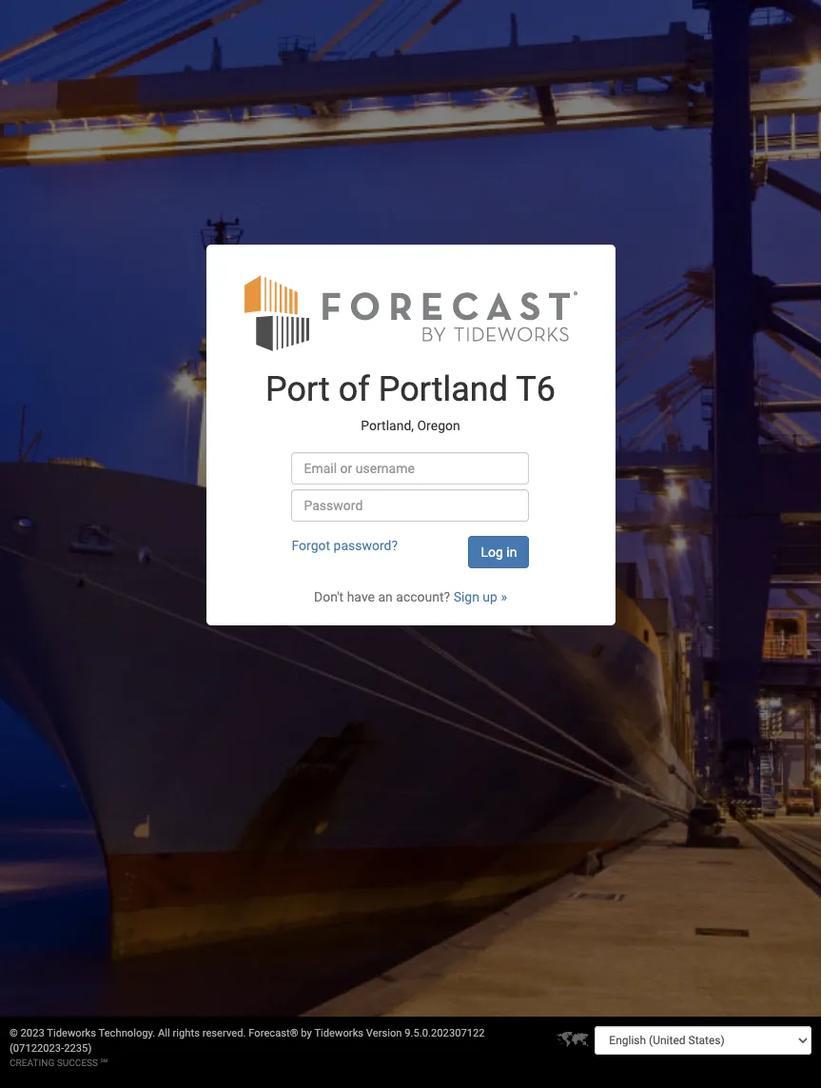 Task type: vqa. For each thing, say whether or not it's contained in the screenshot.
View availability details by entering up to 50 container numbers or search by bill of lading.
no



Task type: describe. For each thing, give the bounding box(es) containing it.
forgot password? log in
[[292, 538, 518, 560]]

port of portland t6 portland, oregon
[[266, 370, 556, 433]]

forecast® by tideworks version 9.5.0.202307122 (07122023-2235) creating success ℠
[[10, 1028, 485, 1069]]

up
[[483, 590, 498, 605]]

oregon
[[418, 418, 461, 433]]

log
[[481, 545, 504, 560]]

forgot password? link
[[292, 538, 398, 554]]

rights
[[173, 1028, 200, 1040]]

portland,
[[361, 418, 414, 433]]

password?
[[334, 538, 398, 554]]

in
[[507, 545, 518, 560]]

2023
[[21, 1028, 45, 1040]]

port
[[266, 370, 330, 410]]

tideworks for 2023
[[47, 1028, 96, 1040]]

account?
[[396, 590, 451, 605]]

t6
[[516, 370, 556, 410]]

don't
[[314, 590, 344, 605]]

tideworks for by
[[315, 1028, 364, 1040]]

9.5.0.202307122
[[405, 1028, 485, 1040]]

of
[[339, 370, 370, 410]]

Email or username text field
[[292, 453, 530, 485]]



Task type: locate. For each thing, give the bounding box(es) containing it.
sign
[[454, 590, 480, 605]]

forecast® by tideworks image
[[244, 274, 578, 353]]

creating
[[10, 1058, 55, 1069]]

tideworks up 2235)
[[47, 1028, 96, 1040]]

success
[[57, 1058, 98, 1069]]

℠
[[101, 1058, 108, 1069]]

by
[[301, 1028, 312, 1040]]

2 tideworks from the left
[[315, 1028, 364, 1040]]

tideworks inside forecast® by tideworks version 9.5.0.202307122 (07122023-2235) creating success ℠
[[315, 1028, 364, 1040]]

an
[[379, 590, 393, 605]]

(07122023-
[[10, 1043, 64, 1055]]

don't have an account? sign up »
[[314, 590, 508, 605]]

»
[[501, 590, 508, 605]]

tideworks right by
[[315, 1028, 364, 1040]]

Password password field
[[292, 490, 530, 522]]

forgot
[[292, 538, 331, 554]]

2235)
[[64, 1043, 92, 1055]]

0 horizontal spatial tideworks
[[47, 1028, 96, 1040]]

sign up » link
[[454, 590, 508, 605]]

©
[[10, 1028, 18, 1040]]

1 horizontal spatial tideworks
[[315, 1028, 364, 1040]]

all
[[158, 1028, 170, 1040]]

tideworks
[[47, 1028, 96, 1040], [315, 1028, 364, 1040]]

1 tideworks from the left
[[47, 1028, 96, 1040]]

version
[[367, 1028, 402, 1040]]

reserved.
[[203, 1028, 246, 1040]]

© 2023 tideworks technology. all rights reserved.
[[10, 1028, 249, 1040]]

forecast®
[[249, 1028, 299, 1040]]

log in button
[[469, 536, 530, 569]]

portland
[[379, 370, 509, 410]]

have
[[347, 590, 375, 605]]

technology.
[[99, 1028, 156, 1040]]



